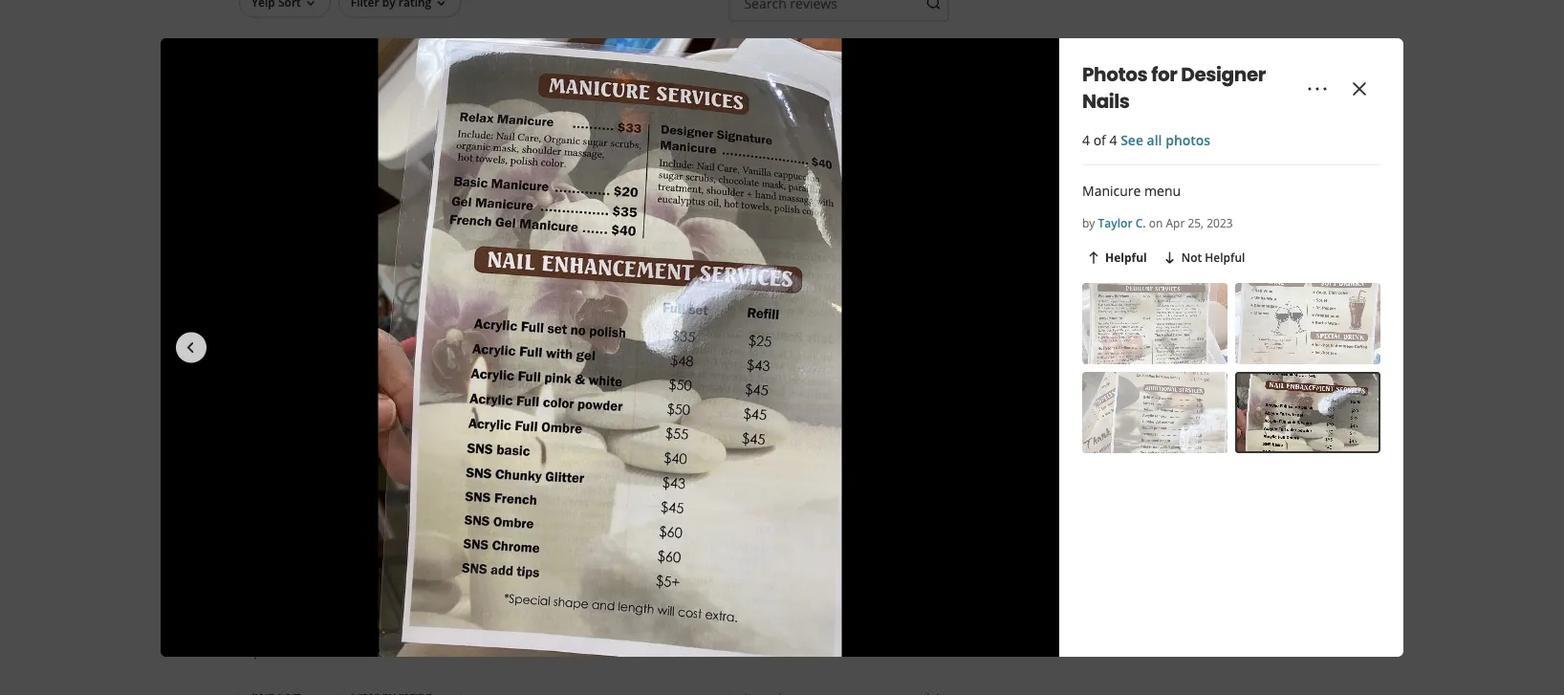 Task type: vqa. For each thing, say whether or not it's contained in the screenshot.
'I'
yes



Task type: describe. For each thing, give the bounding box(es) containing it.
odd
[[576, 207, 601, 225]]

i'll
[[562, 398, 575, 417]]

1 vertical spatial taylor
[[1099, 215, 1133, 231]]

thanks 0
[[316, 645, 364, 660]]

designs
[[704, 303, 752, 321]]

for inside photos for designer nails
[[1152, 61, 1178, 88]]

10a-
[[636, 360, 663, 378]]

everything was clean and a huge selection of colors! i'll be back and after seeing the kids menu, i'd love to bring my daughter in for her first mani!
[[235, 398, 845, 436]]

way
[[464, 207, 489, 225]]

elite
[[385, 57, 406, 70]]

wed
[[514, 360, 542, 378]]

photos element
[[407, 98, 449, 117]]

didn't
[[253, 322, 289, 340]]

i drive by this spot every time on my way home. it's an odd location but has ample parking and great service.
[[235, 207, 860, 244]]

hour
[[443, 360, 474, 378]]

has
[[682, 207, 704, 225]]

photos
[[1083, 61, 1148, 88]]

for inside everything was clean and a huge selection of colors! i'll be back and after seeing the kids menu, i'd love to bring my daughter in for her first mani!
[[415, 418, 433, 436]]

manicure menu
[[1083, 181, 1181, 199]]

they for they also offer 10% of for happy hour (mon-wed or thurs from 10a-3p).
[[235, 360, 265, 378]]

1 vertical spatial an
[[556, 264, 572, 283]]

trends
[[809, 303, 849, 321]]

from
[[602, 360, 633, 378]]

photos
[[1166, 131, 1211, 149]]

home.
[[492, 207, 532, 225]]

1 0 from the left
[[278, 645, 284, 660]]

1 4 from the left
[[1083, 131, 1090, 149]]

10%
[[331, 360, 357, 378]]

oh
[[486, 645, 502, 660]]

1 vertical spatial a
[[323, 322, 330, 340]]

every
[[353, 207, 387, 225]]

was
[[305, 398, 329, 417]]

0 vertical spatial apr
[[346, 141, 368, 159]]

elite 23
[[385, 57, 420, 70]]

helpful 0
[[236, 645, 284, 660]]

pedi.
[[413, 322, 444, 340]]

ahead
[[492, 264, 531, 283]]

ample
[[707, 207, 746, 225]]

for right ahead
[[535, 264, 553, 283]]

see all photos link
[[1121, 131, 1211, 149]]

it's
[[536, 207, 553, 225]]

1 vertical spatial c.
[[1136, 215, 1146, 231]]

seeing
[[691, 398, 731, 417]]

first
[[461, 418, 486, 436]]

(0 reactions) element for oh no 0
[[522, 645, 528, 660]]

photo
[[334, 322, 371, 340]]

great inside 'service is friendly and tracy did a great job with my gel pedicure. i don't do designs or fancy trends so didn't take a photo of my pedi.'
[[446, 303, 478, 321]]

and up daughter
[[369, 398, 393, 417]]

menu image
[[1307, 78, 1329, 100]]

time
[[390, 207, 418, 225]]

this inside i drive by this spot every time on my way home. it's an odd location but has ample parking and great service.
[[296, 207, 318, 225]]

(mon-
[[478, 360, 514, 378]]

4 of 4 see all photos
[[1083, 131, 1211, 149]]

4 0 from the left
[[522, 645, 528, 660]]

service is friendly and tracy did a great job with my gel pedicure. i don't do designs or fancy trends so didn't take a photo of my pedi.
[[235, 303, 849, 340]]

tracy
[[375, 303, 408, 321]]

or inside 'service is friendly and tracy did a great job with my gel pedicure. i don't do designs or fancy trends so didn't take a photo of my pedi.'
[[755, 303, 769, 321]]

mani!
[[489, 418, 525, 436]]

love
[[397, 645, 422, 660]]

167
[[427, 99, 449, 117]]

193
[[377, 99, 400, 117]]

they for they do get busy so i recommend calling ahead for an appt.
[[235, 264, 265, 283]]

0 vertical spatial 25,
[[372, 141, 390, 159]]

helpful button
[[1083, 246, 1151, 269]]

on inside i drive by this spot every time on my way home. it's an odd location but has ample parking and great service.
[[422, 207, 438, 225]]

designer
[[1181, 61, 1266, 88]]

spot
[[322, 207, 349, 225]]

24 close v2 image
[[1349, 78, 1372, 100]]

take
[[292, 322, 319, 340]]

16 nothelpful v2 image
[[1163, 250, 1178, 265]]

great inside i drive by this spot every time on my way home. it's an odd location but has ample parking and great service.
[[828, 207, 860, 225]]

pedicure.
[[579, 303, 638, 321]]

parking
[[750, 207, 797, 225]]

my inside i drive by this spot every time on my way home. it's an odd location but has ample parking and great service.
[[442, 207, 461, 225]]

offer
[[297, 360, 328, 378]]

did
[[412, 303, 431, 321]]

bring
[[281, 418, 313, 436]]

the
[[735, 398, 755, 417]]

photos for designer nails
[[1083, 61, 1266, 115]]

love this 0
[[397, 645, 454, 660]]

0 vertical spatial c.
[[360, 53, 374, 74]]

not helpful
[[1182, 249, 1246, 265]]

and inside i drive by this spot every time on my way home. it's an odd location but has ample parking and great service.
[[800, 207, 824, 225]]

my down tracy
[[390, 322, 410, 340]]

calling
[[449, 264, 489, 283]]

helpful inside button
[[1205, 249, 1246, 265]]

everything
[[235, 398, 301, 417]]

helpful for helpful
[[1106, 249, 1147, 265]]

of inside everything was clean and a huge selection of colors! i'll be back and after seeing the kids menu, i'd love to bring my daughter in for her first mani!
[[501, 398, 513, 417]]

drive
[[242, 207, 274, 225]]

of left see
[[1094, 131, 1106, 149]]

(0 reactions) element for helpful 0
[[278, 645, 284, 660]]



Task type: locate. For each thing, give the bounding box(es) containing it.
1 horizontal spatial 2023
[[1207, 215, 1233, 231]]

0 vertical spatial so
[[345, 264, 359, 283]]

(0 reactions) element right no
[[522, 645, 528, 660]]

busy
[[311, 264, 341, 283]]

they also offer 10% of for happy hour (mon-wed or thurs from 10a-3p).
[[235, 360, 687, 378]]

1 horizontal spatial on
[[1149, 215, 1163, 231]]

1 horizontal spatial or
[[755, 303, 769, 321]]

(0 reactions) element left thanks
[[278, 645, 284, 660]]

job
[[482, 303, 501, 321]]

my left way
[[442, 207, 461, 225]]

0 horizontal spatial a
[[323, 322, 330, 340]]

2 horizontal spatial helpful
[[1205, 249, 1246, 265]]

or left fancy
[[755, 303, 769, 321]]

this right love
[[425, 645, 444, 660]]

1 vertical spatial or
[[546, 360, 559, 378]]

happy
[[399, 360, 439, 378]]

1 horizontal spatial i
[[362, 264, 366, 283]]

0 horizontal spatial by
[[277, 207, 292, 225]]

2 horizontal spatial a
[[435, 303, 442, 321]]

3p).
[[663, 360, 687, 378]]

1 vertical spatial taylor c. link
[[1099, 215, 1146, 231]]

i'd
[[830, 398, 845, 417]]

with
[[505, 303, 532, 321]]

0 vertical spatial 2023
[[394, 141, 425, 159]]

service
[[235, 303, 280, 321]]

helpful right not
[[1205, 249, 1246, 265]]

an
[[557, 207, 573, 225], [556, 264, 572, 283]]

1 vertical spatial so
[[235, 322, 250, 340]]

0 vertical spatial or
[[755, 303, 769, 321]]

do
[[269, 264, 285, 283], [684, 303, 701, 321]]

or
[[755, 303, 769, 321], [546, 360, 559, 378]]

0 horizontal spatial taylor
[[308, 53, 356, 74]]

1 horizontal spatial so
[[345, 264, 359, 283]]

25, down 193
[[372, 141, 390, 159]]

on right time
[[422, 207, 438, 225]]

1 horizontal spatial great
[[828, 207, 860, 225]]

of
[[1094, 131, 1106, 149], [374, 322, 387, 340], [361, 360, 374, 378], [501, 398, 513, 417]]

0 horizontal spatial apr
[[346, 141, 368, 159]]

of down tracy
[[374, 322, 387, 340]]

menu
[[1145, 181, 1181, 199]]

i inside i drive by this spot every time on my way home. it's an odd location but has ample parking and great service.
[[235, 207, 239, 225]]

great
[[828, 207, 860, 225], [446, 303, 478, 321]]

love
[[235, 418, 261, 436]]

4 left see
[[1110, 131, 1118, 149]]

they
[[235, 264, 265, 283], [235, 360, 265, 378]]

gel
[[558, 303, 576, 321]]

(0 reactions) element right love
[[447, 645, 454, 660]]

c.
[[360, 53, 374, 74], [1136, 215, 1146, 231]]

0 horizontal spatial this
[[296, 207, 318, 225]]

by inside i drive by this spot every time on my way home. it's an odd location but has ample parking and great service.
[[277, 207, 292, 225]]

0 horizontal spatial 4
[[1083, 131, 1090, 149]]

on down menu
[[1149, 215, 1163, 231]]

by
[[277, 207, 292, 225], [1083, 215, 1096, 231]]

recommend
[[370, 264, 446, 283]]

an inside i drive by this spot every time on my way home. it's an odd location but has ample parking and great service.
[[557, 207, 573, 225]]

but
[[657, 207, 678, 225]]

i right the busy at the top
[[362, 264, 366, 283]]

3 (0 reactions) element from the left
[[447, 645, 454, 660]]

(0 reactions) element for thanks 0
[[358, 645, 364, 660]]

helpful right 16 helpful v2 image
[[1106, 249, 1147, 265]]

they do get busy so i recommend calling ahead for an appt.
[[235, 264, 608, 283]]

0 vertical spatial a
[[435, 303, 442, 321]]

1 vertical spatial 2023
[[1207, 215, 1233, 231]]

and right "parking"
[[800, 207, 824, 225]]

25, up not
[[1188, 215, 1204, 231]]

and right back
[[630, 398, 654, 417]]

for
[[1152, 61, 1178, 88], [535, 264, 553, 283], [377, 360, 395, 378], [415, 418, 433, 436]]

1 vertical spatial i
[[362, 264, 366, 283]]

an right it's
[[557, 207, 573, 225]]

of inside 'service is friendly and tracy did a great job with my gel pedicure. i don't do designs or fancy trends so didn't take a photo of my pedi.'
[[374, 322, 387, 340]]

for right in
[[415, 418, 433, 436]]

manicure
[[1083, 181, 1141, 199]]

search image
[[926, 0, 942, 10]]

2023 up not helpful
[[1207, 215, 1233, 231]]

don't
[[649, 303, 681, 321]]

no
[[505, 645, 519, 660]]

back
[[598, 398, 627, 417]]

also
[[269, 360, 294, 378]]

1 (0 reactions) element from the left
[[278, 645, 284, 660]]

they left also
[[235, 360, 265, 378]]

0 right no
[[522, 645, 528, 660]]

and up the photo
[[347, 303, 371, 321]]

my
[[442, 207, 461, 225], [535, 303, 554, 321], [390, 322, 410, 340], [317, 418, 336, 436]]

1 horizontal spatial taylor c. link
[[1099, 215, 1146, 231]]

0 vertical spatial taylor c. link
[[308, 53, 374, 74]]

2023
[[394, 141, 425, 159], [1207, 215, 1233, 231]]

0 left thanks
[[278, 645, 284, 660]]

great right "parking"
[[828, 207, 860, 225]]

for left "happy"
[[377, 360, 395, 378]]

25,
[[372, 141, 390, 159], [1188, 215, 1204, 231]]

0 vertical spatial do
[[269, 264, 285, 283]]

do left get
[[269, 264, 285, 283]]

0 right thanks
[[358, 645, 364, 660]]

1 vertical spatial great
[[446, 303, 478, 321]]

0 horizontal spatial 2023
[[394, 141, 425, 159]]

service.
[[235, 226, 282, 244]]

apr down menu
[[1166, 215, 1185, 231]]

0 horizontal spatial c.
[[360, 53, 374, 74]]

2 4 from the left
[[1110, 131, 1118, 149]]

my left gel at the left
[[535, 303, 554, 321]]

of up the 'mani!'
[[501, 398, 513, 417]]

(0 reactions) element
[[278, 645, 284, 660], [358, 645, 364, 660], [447, 645, 454, 660], [522, 645, 528, 660]]

1 vertical spatial this
[[425, 645, 444, 660]]

by up 16 helpful v2 image
[[1083, 215, 1096, 231]]

1 vertical spatial 25,
[[1188, 215, 1204, 231]]

24 chevron left v2 image
[[179, 336, 202, 359]]

in
[[400, 418, 412, 436]]

a down friendly
[[323, 322, 330, 340]]

my inside everything was clean and a huge selection of colors! i'll be back and after seeing the kids menu, i'd love to bring my daughter in for her first mani!
[[317, 418, 336, 436]]

a
[[435, 303, 442, 321], [323, 322, 330, 340], [396, 398, 403, 417]]

1 horizontal spatial taylor
[[1099, 215, 1133, 231]]

her
[[437, 418, 458, 436]]

and
[[800, 207, 824, 225], [347, 303, 371, 321], [369, 398, 393, 417], [630, 398, 654, 417]]

0 horizontal spatial do
[[269, 264, 285, 283]]

2 they from the top
[[235, 360, 265, 378]]

1 vertical spatial apr
[[1166, 215, 1185, 231]]

1 horizontal spatial this
[[425, 645, 444, 660]]

so down service
[[235, 322, 250, 340]]

helpful inside button
[[1106, 249, 1147, 265]]

0 horizontal spatial helpful
[[236, 645, 275, 660]]

2 horizontal spatial i
[[641, 303, 645, 321]]

to
[[264, 418, 277, 436]]

4
[[1083, 131, 1090, 149], [1110, 131, 1118, 149]]

2 vertical spatial i
[[641, 303, 645, 321]]

0 right love
[[447, 645, 454, 660]]

oh no 0
[[486, 645, 528, 660]]

0 vertical spatial taylor
[[308, 53, 356, 74]]

0 vertical spatial this
[[296, 207, 318, 225]]

taylor c. link down "manicure menu"
[[1099, 215, 1146, 231]]

this left spot
[[296, 207, 318, 225]]

helpful for helpful 0
[[236, 645, 275, 660]]

2 0 from the left
[[358, 645, 364, 660]]

clean
[[332, 398, 365, 417]]

apr
[[346, 141, 368, 159], [1166, 215, 1185, 231]]

2023 down 16 photos v2
[[394, 141, 425, 159]]

1 they from the top
[[235, 264, 265, 283]]

all
[[1147, 131, 1163, 149]]

huge
[[407, 398, 438, 417]]

and inside 'service is friendly and tracy did a great job with my gel pedicure. i don't do designs or fancy trends so didn't take a photo of my pedi.'
[[347, 303, 371, 321]]

3 0 from the left
[[447, 645, 454, 660]]

(0 reactions) element right thanks
[[358, 645, 364, 660]]

1 horizontal spatial 25,
[[1188, 215, 1204, 231]]

1 vertical spatial do
[[684, 303, 701, 321]]

1 vertical spatial they
[[235, 360, 265, 378]]

apr 25, 2023
[[346, 141, 425, 159]]

helpful left thanks
[[236, 645, 275, 660]]

1 horizontal spatial helpful
[[1106, 249, 1147, 265]]

location
[[604, 207, 654, 225]]

thurs
[[563, 360, 599, 378]]

4 down nails
[[1083, 131, 1090, 149]]

  text field
[[729, 0, 949, 22]]

a right did
[[435, 303, 442, 321]]

0 vertical spatial they
[[235, 264, 265, 283]]

so inside 'service is friendly and tracy did a great job with my gel pedicure. i don't do designs or fancy trends so didn't take a photo of my pedi.'
[[235, 322, 250, 340]]

0 horizontal spatial taylor c. link
[[308, 53, 374, 74]]

1 horizontal spatial c.
[[1136, 215, 1146, 231]]

a up in
[[396, 398, 403, 417]]

0 horizontal spatial or
[[546, 360, 559, 378]]

1 horizontal spatial apr
[[1166, 215, 1185, 231]]

1 horizontal spatial by
[[1083, 215, 1096, 231]]

taylor c. link
[[308, 53, 374, 74], [1099, 215, 1146, 231]]

appt.
[[575, 264, 608, 283]]

by right drive
[[277, 207, 292, 225]]

they up service
[[235, 264, 265, 283]]

so right the busy at the top
[[345, 264, 359, 283]]

on
[[422, 207, 438, 225], [1149, 215, 1163, 231]]

my down the was
[[317, 418, 336, 436]]

a inside everything was clean and a huge selection of colors! i'll be back and after seeing the kids menu, i'd love to bring my daughter in for her first mani!
[[396, 398, 403, 417]]

helpful
[[1106, 249, 1147, 265], [1205, 249, 1246, 265], [236, 645, 275, 660]]

0 horizontal spatial great
[[446, 303, 478, 321]]

16 helpful v2 image
[[1087, 250, 1102, 265]]

apr up 'every'
[[346, 141, 368, 159]]

0 vertical spatial great
[[828, 207, 860, 225]]

for right photos
[[1152, 61, 1178, 88]]

c. down "manicure menu"
[[1136, 215, 1146, 231]]

0 horizontal spatial 25,
[[372, 141, 390, 159]]

1 horizontal spatial do
[[684, 303, 701, 321]]

colors!
[[517, 398, 558, 417]]

0 vertical spatial an
[[557, 207, 573, 225]]

or right wed
[[546, 360, 559, 378]]

by taylor c. on apr 25, 2023
[[1083, 215, 1233, 231]]

taylor left elite
[[308, 53, 356, 74]]

do right don't
[[684, 303, 701, 321]]

of right the 10%
[[361, 360, 374, 378]]

not helpful button
[[1159, 246, 1249, 269]]

an left appt.
[[556, 264, 572, 283]]

0 horizontal spatial i
[[235, 207, 239, 225]]

menu,
[[787, 398, 827, 417]]

0 horizontal spatial so
[[235, 322, 250, 340]]

(0 reactions) element for love this 0
[[447, 645, 454, 660]]

23
[[409, 57, 420, 70]]

1 horizontal spatial a
[[396, 398, 403, 417]]

fancy
[[772, 303, 805, 321]]

c. left elite
[[360, 53, 374, 74]]

selection
[[442, 398, 497, 417]]

nails
[[1083, 88, 1130, 115]]

so
[[345, 264, 359, 283], [235, 322, 250, 340]]

i inside 'service is friendly and tracy did a great job with my gel pedicure. i don't do designs or fancy trends so didn't take a photo of my pedi.'
[[641, 303, 645, 321]]

taylor down manicure
[[1099, 215, 1133, 231]]

16 photos v2 image
[[407, 100, 423, 116]]

kids
[[759, 398, 784, 417]]

4 (0 reactions) element from the left
[[522, 645, 528, 660]]

not
[[1182, 249, 1202, 265]]

great left job
[[446, 303, 478, 321]]

see
[[1121, 131, 1144, 149]]

daughter
[[340, 418, 397, 436]]

2 vertical spatial a
[[396, 398, 403, 417]]

2 (0 reactions) element from the left
[[358, 645, 364, 660]]

0 horizontal spatial on
[[422, 207, 438, 225]]

elite 23 link
[[382, 56, 424, 71]]

friendly
[[296, 303, 344, 321]]

i left drive
[[235, 207, 239, 225]]

0 vertical spatial i
[[235, 207, 239, 225]]

do inside 'service is friendly and tracy did a great job with my gel pedicure. i don't do designs or fancy trends so didn't take a photo of my pedi.'
[[684, 303, 701, 321]]

i left don't
[[641, 303, 645, 321]]

taylor c. link left elite
[[308, 53, 374, 74]]

0
[[278, 645, 284, 660], [358, 645, 364, 660], [447, 645, 454, 660], [522, 645, 528, 660]]

is
[[283, 303, 293, 321]]

1 horizontal spatial 4
[[1110, 131, 1118, 149]]



